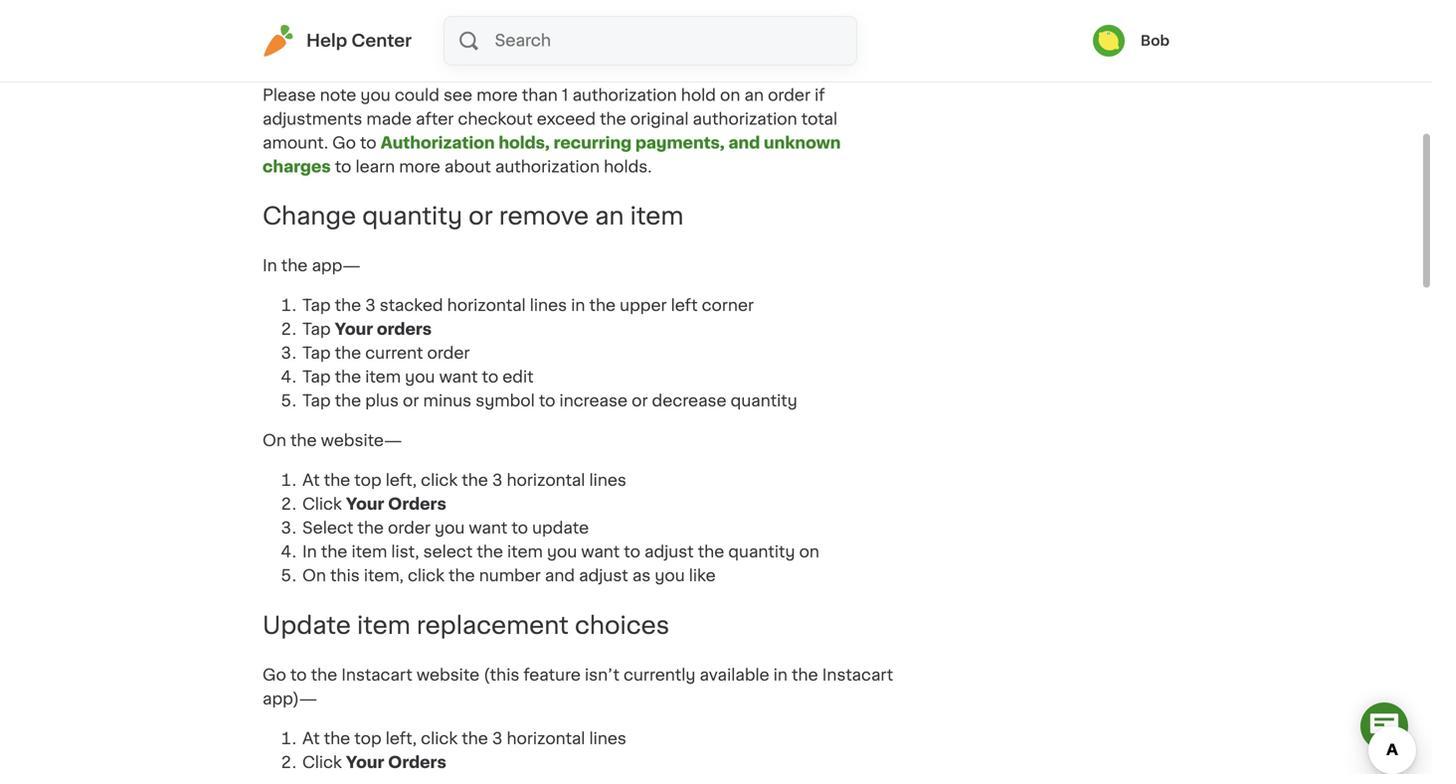 Task type: describe. For each thing, give the bounding box(es) containing it.
0 vertical spatial quantity
[[362, 205, 462, 229]]

at the top left, click the 3 horizontal lines click your orders
[[302, 732, 627, 771]]

recurring
[[554, 135, 632, 151]]

1 vertical spatial authorization
[[693, 111, 797, 127]]

confirmation.
[[456, 48, 562, 63]]

follow
[[302, 48, 354, 63]]

more inside please note you could see more than 1 authorization hold on an order if adjustments made after checkout exceed the original authorization total amount. go to
[[477, 87, 518, 103]]

2 horizontal spatial or
[[632, 394, 648, 409]]

bottom
[[354, 24, 413, 40]]

about
[[444, 159, 491, 175]]

to left the learn
[[335, 159, 351, 175]]

orders for at the top left, click the 3 horizontal lines click your orders
[[388, 755, 446, 771]]

quantity inside tap the 3 stacked horizontal lines in the upper left corner tap your orders tap the current order tap the item you want to edit tap the plus or minus symbol to increase or decrease quantity
[[731, 394, 797, 409]]

want inside tap the 3 stacked horizontal lines in the upper left corner tap your orders tap the current order tap the item you want to edit tap the plus or minus symbol to increase or decrease quantity
[[439, 370, 478, 386]]

orders for at the top left, click the 3 horizontal lines click your orders select the order you want to update in the item list, select the item you want to adjust the quantity on on this item, click the number and adjust as you like
[[388, 497, 446, 513]]

to inside go to the instacart website (this feature isn't currently available in the instacart app)
[[290, 668, 307, 684]]

symbol
[[476, 394, 535, 409]]

go to the instacart website (this feature isn't currently available in the instacart app)
[[263, 668, 893, 708]]

corner
[[702, 298, 754, 314]]

exceed
[[537, 111, 596, 127]]

horizontal for at the top left, click the 3 horizontal lines click your orders select the order you want to update in the item list, select the item you want to adjust the quantity on on this item, click the number and adjust as you like
[[507, 473, 585, 489]]

of
[[418, 24, 434, 40]]

3 for at the top left, click the 3 horizontal lines click your orders
[[492, 732, 503, 747]]

made
[[366, 111, 412, 127]]

authorization
[[381, 135, 495, 151]]

at the top left, click the 3 horizontal lines click your orders select the order you want to update in the item list, select the item you want to adjust the quantity on on this item, click the number and adjust as you like
[[302, 473, 820, 584]]

update item replacement choices
[[263, 614, 670, 638]]

hold
[[681, 87, 716, 103]]

feature
[[524, 668, 581, 684]]

in the app —
[[263, 258, 361, 274]]

edit
[[503, 370, 534, 386]]

see
[[444, 87, 473, 103]]

upper
[[620, 298, 667, 314]]

at the bottom of the cart window, tap follow prompts for confirmation.
[[302, 24, 604, 63]]

increase
[[560, 394, 628, 409]]

update
[[263, 614, 351, 638]]

note
[[320, 87, 356, 103]]

item up item,
[[352, 545, 387, 561]]

replacement
[[417, 614, 569, 638]]

after
[[416, 111, 454, 127]]

1 vertical spatial want
[[469, 521, 508, 537]]

lines for at the top left, click the 3 horizontal lines click your orders select the order you want to update in the item list, select the item you want to adjust the quantity on on this item, click the number and adjust as you like
[[589, 473, 627, 489]]

item inside tap the 3 stacked horizontal lines in the upper left corner tap your orders tap the current order tap the item you want to edit tap the plus or minus symbol to increase or decrease quantity
[[365, 370, 401, 386]]

payments,
[[635, 135, 725, 151]]

learn
[[356, 159, 395, 175]]

remove
[[499, 205, 589, 229]]

click for at the top left, click the 3 horizontal lines click your orders
[[421, 732, 458, 747]]

app)
[[263, 692, 299, 708]]

please
[[263, 87, 316, 103]]

on inside at the top left, click the 3 horizontal lines click your orders select the order you want to update in the item list, select the item you want to adjust the quantity on on this item, click the number and adjust as you like
[[302, 569, 326, 584]]

you down 'update'
[[547, 545, 577, 561]]

you up select at the bottom left of the page
[[435, 521, 465, 537]]

you inside tap the 3 stacked horizontal lines in the upper left corner tap your orders tap the current order tap the item you want to edit tap the plus or minus symbol to increase or decrease quantity
[[405, 370, 435, 386]]

app
[[312, 258, 342, 274]]

help center
[[306, 32, 412, 49]]

to up as
[[624, 545, 640, 561]]

click for at the top left, click the 3 horizontal lines click your orders select the order you want to update in the item list, select the item you want to adjust the quantity on on this item, click the number and adjust as you like
[[302, 497, 342, 513]]

horizontal for at the top left, click the 3 horizontal lines click your orders
[[507, 732, 585, 747]]

on the website —
[[263, 433, 402, 449]]

isn't
[[585, 668, 620, 684]]

1 instacart from the left
[[341, 668, 413, 684]]

your for at the top left, click the 3 horizontal lines click your orders select the order you want to update in the item list, select the item you want to adjust the quantity on on this item, click the number and adjust as you like
[[346, 497, 384, 513]]

if
[[815, 87, 825, 103]]

available
[[700, 668, 770, 684]]

quantity inside at the top left, click the 3 horizontal lines click your orders select the order you want to update in the item list, select the item you want to adjust the quantity on on this item, click the number and adjust as you like
[[728, 545, 795, 561]]

Search search field
[[493, 17, 856, 65]]

order inside tap the 3 stacked horizontal lines in the upper left corner tap your orders tap the current order tap the item you want to edit tap the plus or minus symbol to increase or decrease quantity
[[427, 346, 470, 362]]

2 vertical spatial want
[[581, 545, 620, 561]]

select
[[302, 521, 353, 537]]

like
[[689, 569, 716, 584]]

authorization holds, recurring payments, and unknown charges
[[263, 135, 841, 175]]

(this
[[484, 668, 520, 684]]

click for at the top left, click the 3 horizontal lines click your orders
[[302, 755, 342, 771]]

update
[[532, 521, 589, 537]]

prompts
[[358, 48, 426, 63]]

left
[[671, 298, 698, 314]]

in inside tap the 3 stacked horizontal lines in the upper left corner tap your orders tap the current order tap the item you want to edit tap the plus or minus symbol to increase or decrease quantity
[[571, 298, 585, 314]]

this
[[330, 569, 360, 584]]

adjustments
[[263, 111, 362, 127]]

for
[[430, 48, 452, 63]]

1
[[562, 87, 568, 103]]

you right as
[[655, 569, 685, 584]]

orders
[[377, 322, 432, 338]]

to left 'update'
[[512, 521, 528, 537]]

1 tap from the top
[[302, 298, 331, 314]]

item up number
[[507, 545, 543, 561]]

tap
[[574, 24, 600, 40]]

center
[[351, 32, 412, 49]]

list,
[[391, 545, 419, 561]]

left, for at the top left, click the 3 horizontal lines click your orders select the order you want to update in the item list, select the item you want to adjust the quantity on on this item, click the number and adjust as you like
[[386, 473, 417, 489]]

holds.
[[604, 159, 652, 175]]

tap the 3 stacked horizontal lines in the upper left corner tap your orders tap the current order tap the item you want to edit tap the plus or minus symbol to increase or decrease quantity
[[302, 298, 797, 409]]



Task type: locate. For each thing, give the bounding box(es) containing it.
1 vertical spatial left,
[[386, 732, 417, 747]]

1 vertical spatial go
[[263, 668, 286, 684]]

and inside 'authorization holds, recurring payments, and unknown charges'
[[729, 135, 760, 151]]

0 vertical spatial in
[[571, 298, 585, 314]]

1 horizontal spatial go
[[332, 135, 356, 151]]

to left edit
[[482, 370, 498, 386]]

1 at from the top
[[302, 24, 320, 40]]

more up checkout
[[477, 87, 518, 103]]

0 vertical spatial in
[[263, 258, 277, 274]]

0 horizontal spatial instacart
[[341, 668, 413, 684]]

want
[[439, 370, 478, 386], [469, 521, 508, 537], [581, 545, 620, 561]]

and left unknown
[[729, 135, 760, 151]]

order
[[768, 87, 811, 103], [427, 346, 470, 362], [388, 521, 431, 537]]

at for at the bottom of the cart window, tap follow prompts for confirmation.
[[302, 24, 320, 40]]

authorization up 'original'
[[572, 87, 677, 103]]

2 horizontal spatial —
[[384, 433, 402, 449]]

an
[[744, 87, 764, 103], [595, 205, 624, 229]]

0 vertical spatial top
[[354, 473, 382, 489]]

click inside at the top left, click the 3 horizontal lines click your orders select the order you want to update in the item list, select the item you want to adjust the quantity on on this item, click the number and adjust as you like
[[302, 497, 342, 513]]

horizontal inside at the top left, click the 3 horizontal lines click your orders
[[507, 732, 585, 747]]

and down 'update'
[[545, 569, 575, 584]]

orders
[[388, 497, 446, 513], [388, 755, 446, 771]]

0 vertical spatial website
[[321, 433, 384, 449]]

adjust up as
[[645, 545, 694, 561]]

1 vertical spatial lines
[[589, 473, 627, 489]]

orders inside at the top left, click the 3 horizontal lines click your orders select the order you want to update in the item list, select the item you want to adjust the quantity on on this item, click the number and adjust as you like
[[388, 497, 446, 513]]

lines for at the top left, click the 3 horizontal lines click your orders
[[589, 732, 627, 747]]

left, for at the top left, click the 3 horizontal lines click your orders
[[386, 732, 417, 747]]

1 left, from the top
[[386, 473, 417, 489]]

2 click from the top
[[302, 755, 342, 771]]

go up app)
[[263, 668, 286, 684]]

1 horizontal spatial —
[[342, 258, 361, 274]]

at inside at the top left, click the 3 horizontal lines click your orders
[[302, 732, 320, 747]]

1 vertical spatial in
[[774, 668, 788, 684]]

1 vertical spatial and
[[545, 569, 575, 584]]

user avatar image
[[1093, 25, 1125, 57]]

order up list,
[[388, 521, 431, 537]]

horizontal inside tap the 3 stacked horizontal lines in the upper left corner tap your orders tap the current order tap the item you want to edit tap the plus or minus symbol to increase or decrease quantity
[[447, 298, 526, 314]]

item,
[[364, 569, 404, 584]]

go
[[332, 135, 356, 151], [263, 668, 286, 684]]

you up made
[[360, 87, 391, 103]]

in
[[571, 298, 585, 314], [774, 668, 788, 684]]

left, inside at the top left, click the 3 horizontal lines click your orders select the order you want to update in the item list, select the item you want to adjust the quantity on on this item, click the number and adjust as you like
[[386, 473, 417, 489]]

1 vertical spatial on
[[799, 545, 820, 561]]

top for at the top left, click the 3 horizontal lines click your orders select the order you want to update in the item list, select the item you want to adjust the quantity on on this item, click the number and adjust as you like
[[354, 473, 382, 489]]

than
[[522, 87, 558, 103]]

2 vertical spatial at
[[302, 732, 320, 747]]

choices
[[575, 614, 670, 638]]

2 vertical spatial quantity
[[728, 545, 795, 561]]

0 vertical spatial go
[[332, 135, 356, 151]]

authorization down hold
[[693, 111, 797, 127]]

2 vertical spatial —
[[299, 692, 317, 708]]

want down 'update'
[[581, 545, 620, 561]]

please note you could see more than 1 authorization hold on an order if adjustments made after checkout exceed the original authorization total amount. go to
[[263, 87, 838, 151]]

in down the select
[[302, 545, 317, 561]]

click inside at the top left, click the 3 horizontal lines click your orders
[[421, 732, 458, 747]]

1 vertical spatial horizontal
[[507, 473, 585, 489]]

0 horizontal spatial or
[[403, 394, 419, 409]]

2 vertical spatial your
[[346, 755, 384, 771]]

item down item,
[[357, 614, 411, 638]]

2 top from the top
[[354, 732, 382, 747]]

0 vertical spatial at
[[302, 24, 320, 40]]

in
[[263, 258, 277, 274], [302, 545, 317, 561]]

lines inside at the top left, click the 3 horizontal lines click your orders select the order you want to update in the item list, select the item you want to adjust the quantity on on this item, click the number and adjust as you like
[[589, 473, 627, 489]]

0 vertical spatial left,
[[386, 473, 417, 489]]

minus
[[423, 394, 472, 409]]

item
[[630, 205, 684, 229], [365, 370, 401, 386], [352, 545, 387, 561], [507, 545, 543, 561], [357, 614, 411, 638]]

item down holds.
[[630, 205, 684, 229]]

— down plus
[[384, 433, 402, 449]]

tap
[[302, 298, 331, 314], [302, 322, 331, 338], [302, 346, 331, 362], [302, 370, 331, 386], [302, 394, 331, 409]]

on
[[720, 87, 740, 103], [799, 545, 820, 561]]

more down the 'authorization'
[[399, 159, 440, 175]]

0 vertical spatial click
[[302, 497, 342, 513]]

in inside at the top left, click the 3 horizontal lines click your orders select the order you want to update in the item list, select the item you want to adjust the quantity on on this item, click the number and adjust as you like
[[302, 545, 317, 561]]

0 vertical spatial click
[[421, 473, 458, 489]]

to inside please note you could see more than 1 authorization hold on an order if adjustments made after checkout exceed the original authorization total amount. go to
[[360, 135, 377, 151]]

0 vertical spatial an
[[744, 87, 764, 103]]

3 inside at the top left, click the 3 horizontal lines click your orders select the order you want to update in the item list, select the item you want to adjust the quantity on on this item, click the number and adjust as you like
[[492, 473, 503, 489]]

at
[[302, 24, 320, 40], [302, 473, 320, 489], [302, 732, 320, 747]]

1 horizontal spatial in
[[302, 545, 317, 561]]

0 horizontal spatial in
[[263, 258, 277, 274]]

you inside please note you could see more than 1 authorization hold on an order if adjustments made after checkout exceed the original authorization total amount. go to
[[360, 87, 391, 103]]

in left the app
[[263, 258, 277, 274]]

0 horizontal spatial adjust
[[579, 569, 628, 584]]

1 horizontal spatial website
[[417, 668, 480, 684]]

0 horizontal spatial in
[[571, 298, 585, 314]]

could
[[395, 87, 439, 103]]

click inside at the top left, click the 3 horizontal lines click your orders
[[302, 755, 342, 771]]

1 click from the top
[[302, 497, 342, 513]]

in right available
[[774, 668, 788, 684]]

you down current
[[405, 370, 435, 386]]

— down update
[[299, 692, 317, 708]]

— for in the app —
[[342, 258, 361, 274]]

checkout
[[458, 111, 533, 127]]

to right symbol
[[539, 394, 555, 409]]

an right hold
[[744, 87, 764, 103]]

website
[[321, 433, 384, 449], [417, 668, 480, 684]]

you
[[360, 87, 391, 103], [405, 370, 435, 386], [435, 521, 465, 537], [547, 545, 577, 561], [655, 569, 685, 584]]

total
[[801, 111, 838, 127]]

1 vertical spatial quantity
[[731, 394, 797, 409]]

at for at the top left, click the 3 horizontal lines click your orders
[[302, 732, 320, 747]]

1 vertical spatial orders
[[388, 755, 446, 771]]

current
[[365, 346, 423, 362]]

at inside at the top left, click the 3 horizontal lines click your orders select the order you want to update in the item list, select the item you want to adjust the quantity on on this item, click the number and adjust as you like
[[302, 473, 320, 489]]

order up minus
[[427, 346, 470, 362]]

in left upper
[[571, 298, 585, 314]]

website down 'update item replacement choices'
[[417, 668, 480, 684]]

2 instacart from the left
[[822, 668, 893, 684]]

horizontal down go to the instacart website (this feature isn't currently available in the instacart app)
[[507, 732, 585, 747]]

more
[[477, 87, 518, 103], [399, 159, 440, 175]]

holds,
[[499, 135, 550, 151]]

2 tap from the top
[[302, 322, 331, 338]]

3 down symbol
[[492, 473, 503, 489]]

help center link
[[263, 25, 412, 57]]

0 vertical spatial 3
[[365, 298, 376, 314]]

authorization holds, recurring payments, and unknown charges link
[[263, 135, 841, 175]]

1 vertical spatial click
[[408, 569, 445, 584]]

to learn more about authorization holds.
[[331, 159, 652, 175]]

0 vertical spatial order
[[768, 87, 811, 103]]

as
[[632, 569, 651, 584]]

2 vertical spatial click
[[421, 732, 458, 747]]

horizontal up 'update'
[[507, 473, 585, 489]]

1 horizontal spatial on
[[799, 545, 820, 561]]

1 horizontal spatial and
[[729, 135, 760, 151]]

1 vertical spatial more
[[399, 159, 440, 175]]

click
[[302, 497, 342, 513], [302, 755, 342, 771]]

at for at the top left, click the 3 horizontal lines click your orders select the order you want to update in the item list, select the item you want to adjust the quantity on on this item, click the number and adjust as you like
[[302, 473, 320, 489]]

your inside at the top left, click the 3 horizontal lines click your orders select the order you want to update in the item list, select the item you want to adjust the quantity on on this item, click the number and adjust as you like
[[346, 497, 384, 513]]

order inside at the top left, click the 3 horizontal lines click your orders select the order you want to update in the item list, select the item you want to adjust the quantity on on this item, click the number and adjust as you like
[[388, 521, 431, 537]]

on inside at the top left, click the 3 horizontal lines click your orders select the order you want to update in the item list, select the item you want to adjust the quantity on on this item, click the number and adjust as you like
[[799, 545, 820, 561]]

0 vertical spatial want
[[439, 370, 478, 386]]

lines inside at the top left, click the 3 horizontal lines click your orders
[[589, 732, 627, 747]]

your for at the top left, click the 3 horizontal lines click your orders
[[346, 755, 384, 771]]

at inside at the bottom of the cart window, tap follow prompts for confirmation.
[[302, 24, 320, 40]]

stacked
[[380, 298, 443, 314]]

1 vertical spatial on
[[302, 569, 326, 584]]

2 vertical spatial 3
[[492, 732, 503, 747]]

0 vertical spatial orders
[[388, 497, 446, 513]]

the inside please note you could see more than 1 authorization hold on an order if adjustments made after checkout exceed the original authorization total amount. go to
[[600, 111, 626, 127]]

lines down the increase
[[589, 473, 627, 489]]

lines up edit
[[530, 298, 567, 314]]

0 horizontal spatial go
[[263, 668, 286, 684]]

3 inside at the top left, click the 3 horizontal lines click your orders
[[492, 732, 503, 747]]

1 horizontal spatial an
[[744, 87, 764, 103]]

2 vertical spatial lines
[[589, 732, 627, 747]]

0 horizontal spatial on
[[720, 87, 740, 103]]

1 horizontal spatial on
[[302, 569, 326, 584]]

0 vertical spatial on
[[263, 433, 286, 449]]

0 vertical spatial more
[[477, 87, 518, 103]]

order inside please note you could see more than 1 authorization hold on an order if adjustments made after checkout exceed the original authorization total amount. go to
[[768, 87, 811, 103]]

1 vertical spatial an
[[595, 205, 624, 229]]

1 vertical spatial adjust
[[579, 569, 628, 584]]

0 horizontal spatial more
[[399, 159, 440, 175]]

authorization down "holds,"
[[495, 159, 600, 175]]

2 left, from the top
[[386, 732, 417, 747]]

lines down go to the instacart website (this feature isn't currently available in the instacart app)
[[589, 732, 627, 747]]

1 vertical spatial your
[[346, 497, 384, 513]]

unknown
[[764, 135, 841, 151]]

an down holds.
[[595, 205, 624, 229]]

orders inside at the top left, click the 3 horizontal lines click your orders
[[388, 755, 446, 771]]

3 inside tap the 3 stacked horizontal lines in the upper left corner tap your orders tap the current order tap the item you want to edit tap the plus or minus symbol to increase or decrease quantity
[[365, 298, 376, 314]]

1 vertical spatial at
[[302, 473, 320, 489]]

bob
[[1141, 34, 1170, 48]]

cart
[[469, 24, 501, 40]]

0 vertical spatial your
[[335, 322, 373, 338]]

website inside go to the instacart website (this feature isn't currently available in the instacart app)
[[417, 668, 480, 684]]

0 horizontal spatial an
[[595, 205, 624, 229]]

0 vertical spatial horizontal
[[447, 298, 526, 314]]

1 vertical spatial website
[[417, 668, 480, 684]]

3 left stacked
[[365, 298, 376, 314]]

lines
[[530, 298, 567, 314], [589, 473, 627, 489], [589, 732, 627, 747]]

amount.
[[263, 135, 328, 151]]

currently
[[624, 668, 696, 684]]

0 horizontal spatial and
[[545, 569, 575, 584]]

go inside please note you could see more than 1 authorization hold on an order if adjustments made after checkout exceed the original authorization total amount. go to
[[332, 135, 356, 151]]

lines inside tap the 3 stacked horizontal lines in the upper left corner tap your orders tap the current order tap the item you want to edit tap the plus or minus symbol to increase or decrease quantity
[[530, 298, 567, 314]]

in inside go to the instacart website (this feature isn't currently available in the instacart app)
[[774, 668, 788, 684]]

1 vertical spatial in
[[302, 545, 317, 561]]

0 vertical spatial adjust
[[645, 545, 694, 561]]

number
[[479, 569, 541, 584]]

top
[[354, 473, 382, 489], [354, 732, 382, 747]]

go up the learn
[[332, 135, 356, 151]]

— for on the website —
[[384, 433, 402, 449]]

order left if
[[768, 87, 811, 103]]

help
[[306, 32, 347, 49]]

1 vertical spatial order
[[427, 346, 470, 362]]

top for at the top left, click the 3 horizontal lines click your orders
[[354, 732, 382, 747]]

and inside at the top left, click the 3 horizontal lines click your orders select the order you want to update in the item list, select the item you want to adjust the quantity on on this item, click the number and adjust as you like
[[545, 569, 575, 584]]

or right plus
[[403, 394, 419, 409]]

2 vertical spatial horizontal
[[507, 732, 585, 747]]

0 vertical spatial on
[[720, 87, 740, 103]]

your
[[335, 322, 373, 338], [346, 497, 384, 513], [346, 755, 384, 771]]

charges
[[263, 159, 331, 175]]

2 vertical spatial order
[[388, 521, 431, 537]]

an inside please note you could see more than 1 authorization hold on an order if adjustments made after checkout exceed the original authorization total amount. go to
[[744, 87, 764, 103]]

on inside please note you could see more than 1 authorization hold on an order if adjustments made after checkout exceed the original authorization total amount. go to
[[720, 87, 740, 103]]

1 orders from the top
[[388, 497, 446, 513]]

horizontal right stacked
[[447, 298, 526, 314]]

3 down (this
[[492, 732, 503, 747]]

0 vertical spatial lines
[[530, 298, 567, 314]]

click for at the top left, click the 3 horizontal lines click your orders select the order you want to update in the item list, select the item you want to adjust the quantity on on this item, click the number and adjust as you like
[[421, 473, 458, 489]]

instacart image
[[263, 25, 294, 57]]

want up select at the bottom left of the page
[[469, 521, 508, 537]]

original
[[630, 111, 689, 127]]

left, inside at the top left, click the 3 horizontal lines click your orders
[[386, 732, 417, 747]]

change quantity or remove an item
[[263, 205, 684, 229]]

the
[[324, 24, 350, 40], [438, 24, 464, 40], [600, 111, 626, 127], [281, 258, 308, 274], [335, 298, 361, 314], [589, 298, 616, 314], [335, 346, 361, 362], [335, 370, 361, 386], [335, 394, 361, 409], [290, 433, 317, 449], [324, 473, 350, 489], [462, 473, 488, 489], [357, 521, 384, 537], [321, 545, 347, 561], [477, 545, 503, 561], [698, 545, 724, 561], [449, 569, 475, 584], [311, 668, 337, 684], [792, 668, 818, 684], [324, 732, 350, 747], [462, 732, 488, 747]]

1 vertical spatial —
[[384, 433, 402, 449]]

click
[[421, 473, 458, 489], [408, 569, 445, 584], [421, 732, 458, 747]]

window,
[[505, 24, 570, 40]]

top inside at the top left, click the 3 horizontal lines click your orders select the order you want to update in the item list, select the item you want to adjust the quantity on on this item, click the number and adjust as you like
[[354, 473, 382, 489]]

0 horizontal spatial website
[[321, 433, 384, 449]]

0 vertical spatial and
[[729, 135, 760, 151]]

quantity
[[362, 205, 462, 229], [731, 394, 797, 409], [728, 545, 795, 561]]

—
[[342, 258, 361, 274], [384, 433, 402, 449], [299, 692, 317, 708]]

3 at from the top
[[302, 732, 320, 747]]

5 tap from the top
[[302, 394, 331, 409]]

2 at from the top
[[302, 473, 320, 489]]

select
[[423, 545, 473, 561]]

your inside at the top left, click the 3 horizontal lines click your orders
[[346, 755, 384, 771]]

adjust
[[645, 545, 694, 561], [579, 569, 628, 584]]

instacart
[[341, 668, 413, 684], [822, 668, 893, 684]]

plus
[[365, 394, 399, 409]]

1 vertical spatial 3
[[492, 473, 503, 489]]

3
[[365, 298, 376, 314], [492, 473, 503, 489], [492, 732, 503, 747]]

top inside at the top left, click the 3 horizontal lines click your orders
[[354, 732, 382, 747]]

adjust left as
[[579, 569, 628, 584]]

want up minus
[[439, 370, 478, 386]]

3 tap from the top
[[302, 346, 331, 362]]

to up the learn
[[360, 135, 377, 151]]

your inside tap the 3 stacked horizontal lines in the upper left corner tap your orders tap the current order tap the item you want to edit tap the plus or minus symbol to increase or decrease quantity
[[335, 322, 373, 338]]

0 vertical spatial —
[[342, 258, 361, 274]]

horizontal inside at the top left, click the 3 horizontal lines click your orders select the order you want to update in the item list, select the item you want to adjust the quantity on on this item, click the number and adjust as you like
[[507, 473, 585, 489]]

change
[[263, 205, 356, 229]]

3 for at the top left, click the 3 horizontal lines click your orders select the order you want to update in the item list, select the item you want to adjust the quantity on on this item, click the number and adjust as you like
[[492, 473, 503, 489]]

on
[[263, 433, 286, 449], [302, 569, 326, 584]]

item up plus
[[365, 370, 401, 386]]

0 vertical spatial authorization
[[572, 87, 677, 103]]

1 vertical spatial top
[[354, 732, 382, 747]]

go inside go to the instacart website (this feature isn't currently available in the instacart app)
[[263, 668, 286, 684]]

0 horizontal spatial —
[[299, 692, 317, 708]]

to up app)
[[290, 668, 307, 684]]

0 horizontal spatial on
[[263, 433, 286, 449]]

4 tap from the top
[[302, 370, 331, 386]]

2 vertical spatial authorization
[[495, 159, 600, 175]]

or
[[469, 205, 493, 229], [403, 394, 419, 409], [632, 394, 648, 409]]

1 vertical spatial click
[[302, 755, 342, 771]]

1 horizontal spatial in
[[774, 668, 788, 684]]

or right the increase
[[632, 394, 648, 409]]

1 top from the top
[[354, 473, 382, 489]]

1 horizontal spatial or
[[469, 205, 493, 229]]

bob link
[[1093, 25, 1170, 57]]

1 horizontal spatial more
[[477, 87, 518, 103]]

decrease
[[652, 394, 727, 409]]

or down to learn more about authorization holds.
[[469, 205, 493, 229]]

1 horizontal spatial adjust
[[645, 545, 694, 561]]

2 orders from the top
[[388, 755, 446, 771]]

website down plus
[[321, 433, 384, 449]]

— down the change
[[342, 258, 361, 274]]

1 horizontal spatial instacart
[[822, 668, 893, 684]]



Task type: vqa. For each thing, say whether or not it's contained in the screenshot.
the top Greek
no



